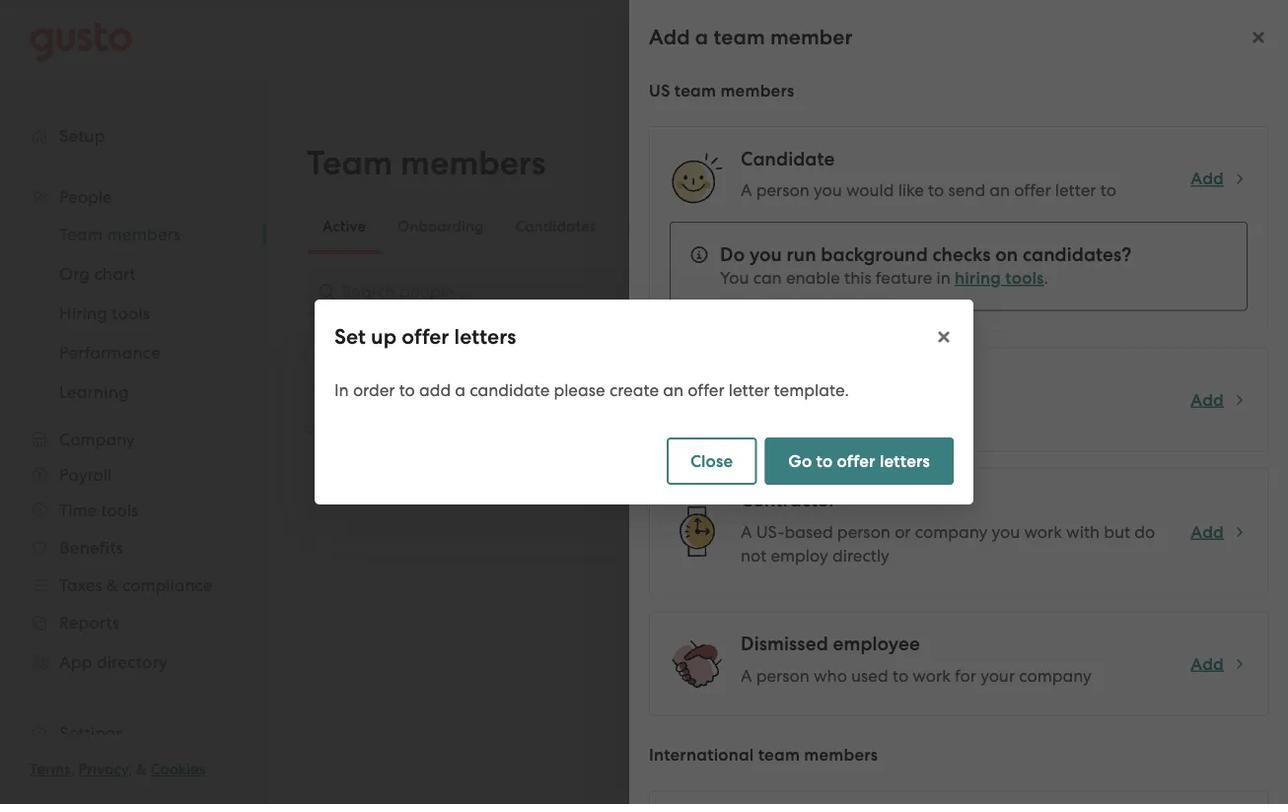 Task type: locate. For each thing, give the bounding box(es) containing it.
template.
[[774, 381, 849, 400]]

work left "with"
[[1024, 522, 1062, 542]]

1 horizontal spatial directly
[[908, 402, 965, 422]]

letters for set up offer letters
[[454, 325, 516, 350]]

2 vertical spatial members
[[804, 746, 878, 766]]

dismissed up "run"
[[748, 218, 817, 236]]

dismissed for dismissed employee
[[741, 633, 828, 656]]

1 vertical spatial employ
[[771, 546, 828, 566]]

1 vertical spatial a
[[1097, 157, 1108, 178]]

no
[[739, 614, 763, 633]]

an right create on the top of the page
[[663, 381, 683, 400]]

2 vertical spatial a
[[455, 381, 466, 400]]

0 horizontal spatial company
[[915, 522, 988, 542]]

for
[[955, 666, 976, 686]]

dismissed inside add a team member drawer dialog
[[741, 633, 828, 656]]

0 vertical spatial letter
[[1055, 180, 1096, 200]]

0 horizontal spatial letters
[[454, 325, 516, 350]]

add for contractor
[[1191, 522, 1224, 542]]

0 horizontal spatial work
[[913, 666, 951, 686]]

hiring tools link
[[955, 268, 1044, 288]]

team members tab list
[[307, 199, 1249, 254]]

add a team member inside dialog
[[649, 25, 853, 50]]

a person you employ directly
[[741, 402, 965, 422]]

offer right send at the top right
[[1014, 180, 1051, 200]]

add for candidate
[[1191, 168, 1224, 189]]

this
[[844, 268, 871, 288]]

a inside add a team member button
[[1097, 157, 1108, 178]]

a down "no"
[[741, 666, 752, 686]]

0 horizontal spatial directly
[[832, 546, 889, 566]]

1 horizontal spatial letters
[[880, 451, 930, 471]]

3 add button from the top
[[1191, 520, 1248, 544]]

0 vertical spatial dismissed
[[748, 218, 817, 236]]

set
[[334, 325, 366, 350]]

candidate
[[470, 381, 550, 400]]

dismissed
[[748, 218, 817, 236], [741, 633, 828, 656]]

up
[[371, 325, 397, 350]]

employment type
[[945, 401, 1082, 421]]

1 horizontal spatial member
[[1158, 157, 1225, 178]]

to right used
[[893, 666, 909, 686]]

an right send at the top right
[[990, 180, 1010, 200]]

employ inside a us-based person or company you work with but do not employ directly
[[771, 546, 828, 566]]

0 vertical spatial company
[[915, 522, 988, 542]]

in
[[936, 268, 951, 288]]

0 vertical spatial directly
[[908, 402, 965, 422]]

not
[[741, 546, 767, 566]]

select all
[[427, 342, 491, 360]]

department button
[[536, 391, 779, 432]]

1 all from the left
[[473, 342, 491, 360]]

company right "your"
[[1019, 666, 1092, 686]]

to
[[928, 180, 944, 200], [1100, 180, 1116, 200], [399, 381, 415, 400], [816, 451, 833, 471], [893, 666, 909, 686]]

letter left template.
[[729, 381, 770, 400]]

0 horizontal spatial a
[[455, 381, 466, 400]]

2 all from the left
[[551, 342, 569, 360]]

directly
[[908, 402, 965, 422], [832, 546, 889, 566]]

0 horizontal spatial add a team member
[[649, 25, 853, 50]]

a right add
[[455, 381, 466, 400]]

you
[[720, 268, 749, 288]]

all right select
[[473, 342, 491, 360]]

0 vertical spatial a
[[695, 25, 708, 50]]

person down candidate
[[756, 180, 809, 200]]

to right like
[[928, 180, 944, 200]]

0 vertical spatial add a team member
[[649, 25, 853, 50]]

0 horizontal spatial all
[[473, 342, 491, 360]]

department
[[547, 401, 643, 421]]

letter
[[1055, 180, 1096, 200], [729, 381, 770, 400]]

close
[[690, 451, 733, 471]]

go
[[788, 451, 812, 471]]

,
[[71, 761, 75, 779], [128, 761, 132, 779]]

letter up candidates?
[[1055, 180, 1096, 200]]

add
[[649, 25, 690, 50], [1060, 157, 1093, 178], [1191, 168, 1224, 189], [1191, 390, 1224, 410], [1191, 522, 1224, 542], [1191, 654, 1224, 674]]

1 horizontal spatial company
[[1019, 666, 1092, 686]]

1 vertical spatial an
[[663, 381, 683, 400]]

you down template.
[[814, 402, 842, 422]]

1 vertical spatial work
[[913, 666, 951, 686]]

members for us team members
[[720, 80, 794, 101]]

members up candidate
[[720, 80, 794, 101]]

0 horizontal spatial ,
[[71, 761, 75, 779]]

directly up go to offer letters
[[908, 402, 965, 422]]

people
[[767, 614, 821, 633]]

work
[[1024, 522, 1062, 542], [913, 666, 951, 686]]

a inside add a team member drawer dialog
[[695, 25, 708, 50]]

on
[[995, 243, 1018, 266]]

0 vertical spatial members
[[720, 80, 794, 101]]

team
[[714, 25, 765, 50], [674, 80, 716, 101], [1112, 157, 1154, 178], [758, 746, 800, 766]]

0 horizontal spatial member
[[770, 25, 853, 50]]

1 add button from the top
[[1191, 167, 1248, 191]]

a up dismissed button
[[741, 180, 752, 200]]

person left the who
[[756, 666, 809, 686]]

a up us team members
[[695, 25, 708, 50]]

an inside add a team member drawer dialog
[[990, 180, 1010, 200]]

employ down based
[[771, 546, 828, 566]]

0 horizontal spatial letter
[[729, 381, 770, 400]]

person down employee
[[756, 402, 809, 422]]

1 vertical spatial members
[[400, 144, 546, 183]]

employ
[[846, 402, 904, 422], [771, 546, 828, 566]]

onboarding
[[398, 218, 484, 236]]

1 horizontal spatial ,
[[128, 761, 132, 779]]

privacy
[[78, 761, 128, 779]]

do
[[1134, 522, 1155, 542]]

4 a from the top
[[741, 666, 752, 686]]

clear all button
[[500, 335, 579, 367]]

candidates?
[[1023, 243, 1132, 266]]

0 vertical spatial an
[[990, 180, 1010, 200]]

members
[[720, 80, 794, 101], [400, 144, 546, 183], [804, 746, 878, 766]]

3 a from the top
[[741, 522, 752, 542]]

0 vertical spatial letters
[[454, 325, 516, 350]]

account menu element
[[957, 0, 1258, 84]]

4 add button from the top
[[1191, 653, 1248, 676]]

company right or
[[915, 522, 988, 542]]

1 vertical spatial directly
[[832, 546, 889, 566]]

close button
[[667, 438, 757, 485]]

candidates button
[[499, 203, 612, 251]]

contractor
[[741, 489, 836, 512]]

offer
[[1014, 180, 1051, 200], [402, 325, 449, 350], [688, 381, 724, 400], [837, 451, 875, 471]]

members up onboarding button
[[400, 144, 546, 183]]

person for candidate
[[756, 180, 809, 200]]

a
[[695, 25, 708, 50], [1097, 157, 1108, 178], [455, 381, 466, 400]]

.
[[1044, 268, 1048, 288]]

0 vertical spatial work
[[1024, 522, 1062, 542]]

a person you would like to send an offer letter to
[[741, 180, 1116, 200]]

2 a from the top
[[741, 402, 752, 422]]

a inside a us-based person or company you work with but do not employ directly
[[741, 522, 752, 542]]

you up can
[[749, 243, 782, 266]]

letters
[[454, 325, 516, 350], [880, 451, 930, 471]]

1 vertical spatial letter
[[729, 381, 770, 400]]

1 horizontal spatial work
[[1024, 522, 1062, 542]]

1 vertical spatial dismissed
[[741, 633, 828, 656]]

you left would
[[814, 180, 842, 200]]

background
[[821, 243, 928, 266]]

cookies
[[151, 761, 205, 779]]

1 horizontal spatial all
[[551, 342, 569, 360]]

add a team member
[[649, 25, 853, 50], [1060, 157, 1225, 178]]

offer right 'up'
[[402, 325, 449, 350]]

members for international team members
[[804, 746, 878, 766]]

a down employee
[[741, 402, 752, 422]]

1 horizontal spatial letter
[[1055, 180, 1096, 200]]

1 a from the top
[[741, 180, 752, 200]]

1 horizontal spatial add a team member
[[1060, 157, 1225, 178]]

clear all
[[510, 342, 569, 360]]

directly down based
[[832, 546, 889, 566]]

used
[[851, 666, 888, 686]]

employee
[[741, 369, 827, 392]]

found
[[825, 614, 871, 633]]

letter inside add a team member drawer dialog
[[1055, 180, 1096, 200]]

, left privacy link
[[71, 761, 75, 779]]

person left or
[[837, 522, 891, 542]]

active button
[[307, 203, 382, 251]]

0
[[323, 340, 333, 360]]

letter inside dialog
[[729, 381, 770, 400]]

, left "&" on the left of page
[[128, 761, 132, 779]]

person
[[756, 180, 809, 200], [756, 402, 809, 422], [837, 522, 891, 542], [756, 666, 809, 686]]

0 selected status
[[323, 340, 401, 360]]

1 horizontal spatial a
[[695, 25, 708, 50]]

to right go
[[816, 451, 833, 471]]

a inside set up offer letters dialog
[[455, 381, 466, 400]]

employ up go to offer letters
[[846, 402, 904, 422]]

person inside a us-based person or company you work with but do not employ directly
[[837, 522, 891, 542]]

all right clear at the left of page
[[551, 342, 569, 360]]

a left us-
[[741, 522, 752, 542]]

candidates
[[515, 218, 596, 236]]

do you run background checks on candidates?
[[720, 243, 1132, 266]]

can
[[753, 268, 782, 288]]

0 vertical spatial employ
[[846, 402, 904, 422]]

1 vertical spatial add a team member
[[1060, 157, 1225, 178]]

person for employee
[[756, 402, 809, 422]]

to up candidates?
[[1100, 180, 1116, 200]]

2 horizontal spatial a
[[1097, 157, 1108, 178]]

dismissed up the who
[[741, 633, 828, 656]]

you left "with"
[[992, 522, 1020, 542]]

2 horizontal spatial members
[[804, 746, 878, 766]]

a for contractor
[[741, 522, 752, 542]]

go to offer letters
[[788, 451, 930, 471]]

1 vertical spatial letters
[[880, 451, 930, 471]]

1 horizontal spatial members
[[720, 80, 794, 101]]

a for dismissed employee
[[741, 666, 752, 686]]

0 horizontal spatial an
[[663, 381, 683, 400]]

1 horizontal spatial an
[[990, 180, 1010, 200]]

dismissed inside button
[[748, 218, 817, 236]]

2 add button from the top
[[1191, 388, 1248, 412]]

set up offer letters dialog
[[315, 300, 973, 505]]

dismissed button
[[732, 203, 833, 251]]

0 vertical spatial member
[[770, 25, 853, 50]]

work left for
[[913, 666, 951, 686]]

all for select all
[[473, 342, 491, 360]]

1 vertical spatial member
[[1158, 157, 1225, 178]]

0 horizontal spatial employ
[[771, 546, 828, 566]]

add button for contractor
[[1191, 520, 1248, 544]]

1 horizontal spatial employ
[[846, 402, 904, 422]]

members down the who
[[804, 746, 878, 766]]

like
[[898, 180, 924, 200]]

a up candidates?
[[1097, 157, 1108, 178]]

add a team member inside button
[[1060, 157, 1225, 178]]



Task type: vqa. For each thing, say whether or not it's contained in the screenshot.
member in DIALOG
yes



Task type: describe. For each thing, give the bounding box(es) containing it.
home image
[[30, 22, 132, 62]]

onboarding button
[[382, 203, 499, 251]]

Search people... field
[[307, 270, 780, 314]]

a for candidate
[[741, 180, 752, 200]]

in
[[334, 381, 349, 400]]

directly inside a us-based person or company you work with but do not employ directly
[[832, 546, 889, 566]]

offer up close
[[688, 381, 724, 400]]

employment type button
[[933, 391, 1248, 432]]

who
[[814, 666, 847, 686]]

cookies button
[[151, 758, 205, 782]]

company inside a us-based person or company you work with but do not employ directly
[[915, 522, 988, 542]]

in order to add a candidate please create an offer letter template.
[[334, 381, 849, 400]]

Select all rows on this page checkbox
[[317, 390, 360, 433]]

clear
[[510, 342, 548, 360]]

feature
[[876, 268, 932, 288]]

to inside the go to offer letters link
[[816, 451, 833, 471]]

offboarding button
[[612, 203, 732, 251]]

add a team member button
[[1036, 144, 1249, 191]]

add for dismissed employee
[[1191, 654, 1224, 674]]

dismissed employee
[[741, 633, 920, 656]]

offboarding
[[628, 218, 716, 236]]

with
[[1066, 522, 1100, 542]]

name button
[[371, 391, 534, 432]]

2 , from the left
[[128, 761, 132, 779]]

select
[[427, 342, 469, 360]]

selected
[[337, 340, 401, 360]]

us-
[[756, 522, 785, 542]]

international
[[649, 746, 754, 766]]

add button for candidate
[[1191, 167, 1248, 191]]

no people found
[[739, 614, 871, 633]]

but
[[1104, 522, 1130, 542]]

add inside button
[[1060, 157, 1093, 178]]

letters for go to offer letters
[[880, 451, 930, 471]]

active
[[323, 218, 366, 236]]

team
[[307, 144, 392, 183]]

&
[[136, 761, 147, 779]]

employee
[[833, 633, 920, 656]]

run
[[787, 243, 816, 266]]

person for dismissed employee
[[756, 666, 809, 686]]

a us-based person or company you work with but do not employ directly
[[741, 522, 1155, 566]]

us team members
[[649, 80, 794, 101]]

name
[[383, 401, 430, 421]]

member inside dialog
[[770, 25, 853, 50]]

do you run background checks on candidates? alert
[[670, 222, 1248, 311]]

terms link
[[30, 761, 71, 779]]

us
[[649, 80, 670, 101]]

you inside a us-based person or company you work with but do not employ directly
[[992, 522, 1020, 542]]

1 , from the left
[[71, 761, 75, 779]]

hiring
[[955, 268, 1001, 288]]

or
[[895, 522, 911, 542]]

to up name
[[399, 381, 415, 400]]

type
[[1047, 401, 1082, 421]]

add button for dismissed employee
[[1191, 653, 1248, 676]]

0 horizontal spatial members
[[400, 144, 546, 183]]

set up offer letters
[[334, 325, 516, 350]]

you inside alert
[[749, 243, 782, 266]]

go to offer letters link
[[765, 438, 954, 485]]

do
[[720, 243, 745, 266]]

add
[[419, 381, 451, 400]]

enable
[[786, 268, 840, 288]]

employment
[[945, 401, 1043, 421]]

candidate
[[741, 147, 835, 170]]

terms
[[30, 761, 71, 779]]

add a team member drawer dialog
[[629, 0, 1288, 805]]

send
[[948, 180, 985, 200]]

team inside button
[[1112, 157, 1154, 178]]

member inside button
[[1158, 157, 1225, 178]]

work inside a us-based person or company you work with but do not employ directly
[[1024, 522, 1062, 542]]

1 vertical spatial company
[[1019, 666, 1092, 686]]

a person who used to work for your company
[[741, 666, 1092, 686]]

create
[[609, 381, 659, 400]]

tools
[[1005, 268, 1044, 288]]

0 selected
[[323, 340, 401, 360]]

order
[[353, 381, 395, 400]]

a for employee
[[741, 402, 752, 422]]

checks
[[932, 243, 991, 266]]

privacy link
[[78, 761, 128, 779]]

add for employee
[[1191, 390, 1224, 410]]

you can enable this feature in hiring tools .
[[720, 268, 1048, 288]]

offer inside add a team member drawer dialog
[[1014, 180, 1051, 200]]

based
[[785, 522, 833, 542]]

add button for employee
[[1191, 388, 1248, 412]]

please
[[554, 381, 605, 400]]

team members
[[307, 144, 546, 183]]

select all button
[[417, 335, 500, 367]]

dismissed for dismissed
[[748, 218, 817, 236]]

an inside set up offer letters dialog
[[663, 381, 683, 400]]

would
[[846, 180, 894, 200]]

your
[[980, 666, 1015, 686]]

offer down a person you employ directly
[[837, 451, 875, 471]]

international team members
[[649, 746, 878, 766]]

all for clear all
[[551, 342, 569, 360]]

terms , privacy , & cookies
[[30, 761, 205, 779]]



